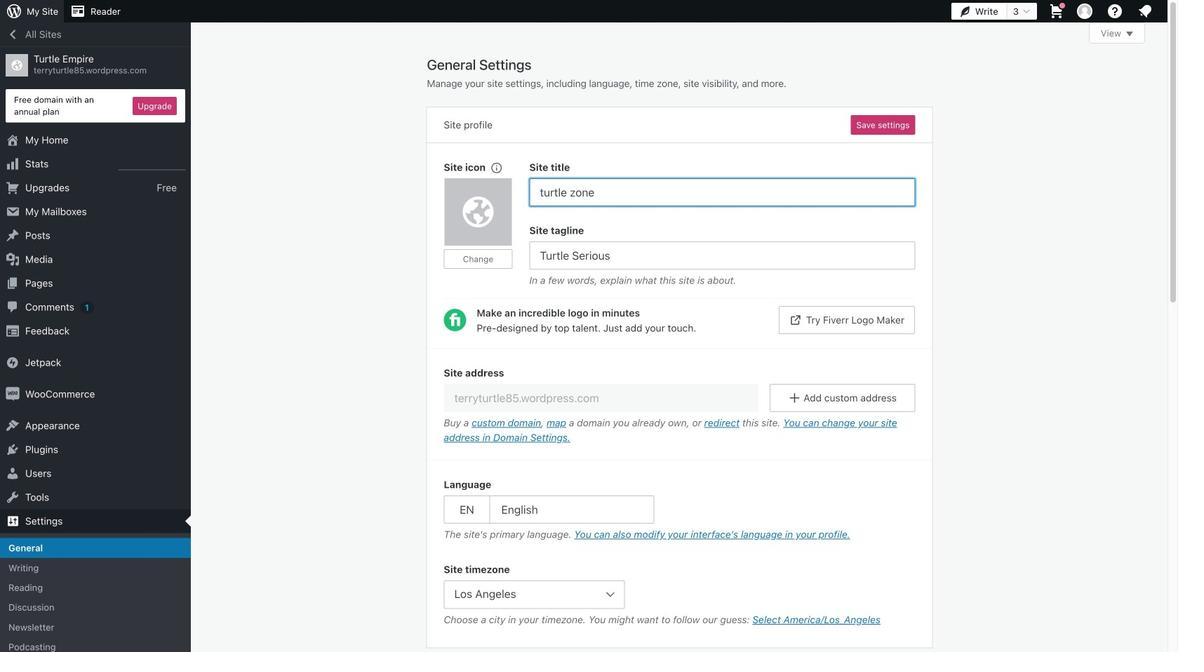 Task type: vqa. For each thing, say whether or not it's contained in the screenshot.
Search within Manage subscribed sites "main content"
no



Task type: describe. For each thing, give the bounding box(es) containing it.
help image
[[1107, 3, 1124, 20]]

more information image
[[490, 161, 503, 174]]

highest hourly views 0 image
[[119, 161, 185, 170]]

1 img image from the top
[[6, 356, 20, 370]]

closed image
[[1127, 32, 1134, 36]]



Task type: locate. For each thing, give the bounding box(es) containing it.
manage your notifications image
[[1137, 3, 1154, 20]]

my shopping cart image
[[1049, 3, 1065, 20]]

group
[[444, 160, 530, 291], [530, 160, 916, 206], [530, 223, 916, 291], [427, 348, 932, 460], [444, 477, 916, 545], [444, 562, 916, 631]]

1 vertical spatial img image
[[6, 387, 20, 401]]

my profile image
[[1077, 4, 1093, 19]]

fiverr small logo image
[[444, 309, 466, 331]]

2 img image from the top
[[6, 387, 20, 401]]

img image
[[6, 356, 20, 370], [6, 387, 20, 401]]

0 vertical spatial img image
[[6, 356, 20, 370]]

None text field
[[530, 178, 916, 206]]

main content
[[427, 22, 1145, 652]]

None text field
[[530, 241, 916, 270], [444, 384, 759, 412], [530, 241, 916, 270], [444, 384, 759, 412]]



